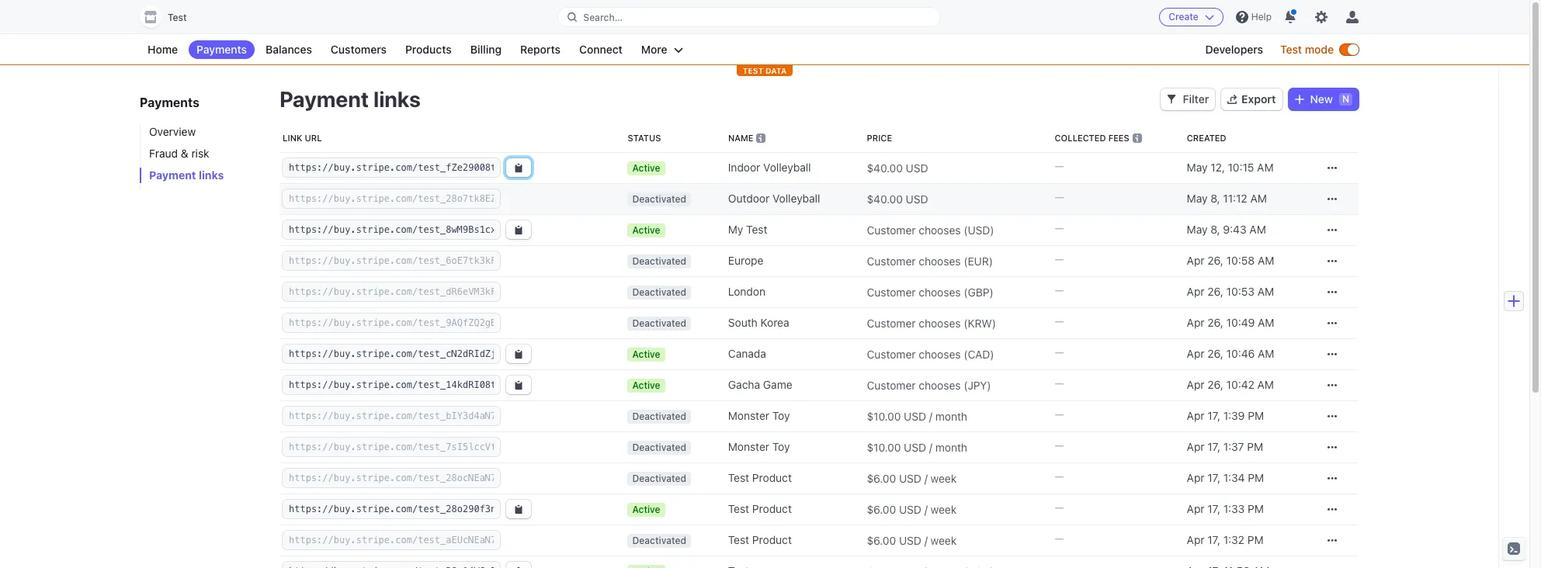 Task type: vqa. For each thing, say whether or not it's contained in the screenshot.
Eliminate
no



Task type: locate. For each thing, give the bounding box(es) containing it.
may inside may 8, 9:43 am link
[[1187, 223, 1208, 236]]

1 $10.00 from the top
[[867, 410, 901, 423]]

$40.00 down price
[[867, 161, 903, 174]]

apr 26, 10:42 am link
[[1181, 371, 1313, 399]]

usd for apr 17, 1:37 pm
[[904, 441, 926, 454]]

3 may from the top
[[1187, 223, 1208, 236]]

2 vertical spatial week
[[931, 534, 957, 547]]

2 deactivated from the top
[[632, 255, 686, 267]]

links down products 'link'
[[374, 86, 421, 112]]

filter
[[1183, 92, 1209, 106]]

monster toy link for apr 17, 1:37 pm
[[722, 433, 861, 461]]

17, left 1:33
[[1208, 502, 1221, 516]]

4 17, from the top
[[1208, 502, 1221, 516]]

svg image
[[1167, 95, 1177, 104], [1295, 95, 1304, 104], [1327, 163, 1337, 173], [1327, 194, 1337, 204], [1327, 319, 1337, 328], [514, 350, 523, 359], [1327, 350, 1337, 359], [1327, 381, 1337, 390], [1327, 474, 1337, 483], [1327, 505, 1337, 514]]

$10.00 usd / month for apr 17, 1:39 pm
[[867, 410, 967, 423]]

1 vertical spatial $6.00
[[867, 503, 896, 516]]

am right 10:42
[[1258, 378, 1274, 391]]

0 vertical spatial month
[[935, 410, 967, 423]]

2 active from the top
[[632, 224, 660, 236]]

apr left 10:46
[[1187, 347, 1205, 360]]

17, left 1:34
[[1208, 471, 1221, 485]]

volleyball for indoor volleyball
[[763, 161, 811, 174]]

$40.00 usd down price
[[867, 161, 928, 174]]

apr left 10:49
[[1187, 316, 1205, 329]]

— link for apr 26, 10:58 am
[[1049, 245, 1181, 276]]

apr 17, 1:33 pm
[[1187, 502, 1264, 516]]

outdoor
[[728, 192, 770, 205]]

3 26, from the top
[[1208, 316, 1224, 329]]

6 apr from the top
[[1187, 409, 1205, 422]]

2 vertical spatial $6.00 usd / week link
[[861, 528, 1049, 553]]

0 vertical spatial $40.00 usd
[[867, 161, 928, 174]]

/ for apr 17, 1:32 pm
[[925, 534, 928, 547]]

$10.00 for apr 17, 1:37 pm
[[867, 441, 901, 454]]

customer
[[867, 223, 916, 236], [867, 254, 916, 267], [867, 285, 916, 299], [867, 316, 916, 330], [867, 347, 916, 361], [867, 379, 916, 392]]

3 — from the top
[[1055, 221, 1064, 234]]

11 — from the top
[[1055, 470, 1064, 483]]

fraud & risk
[[149, 147, 209, 160]]

10:15
[[1228, 161, 1254, 174]]

am for apr 26, 10:46 am
[[1258, 347, 1275, 360]]

$6.00
[[867, 472, 896, 485], [867, 503, 896, 516], [867, 534, 896, 547]]

pm for apr 17, 1:37 pm
[[1247, 440, 1263, 453]]

payment links down customers link
[[280, 86, 421, 112]]

— for apr 17, 1:33 pm
[[1055, 501, 1064, 514]]

apr 26, 10:46 am
[[1187, 347, 1275, 360]]

2 active link from the top
[[622, 216, 722, 244]]

— link for apr 26, 10:46 am
[[1049, 339, 1181, 370]]

5 customer from the top
[[867, 347, 916, 361]]

may left the 12,
[[1187, 161, 1208, 174]]

0 vertical spatial monster toy
[[728, 409, 790, 422]]

1 vertical spatial $10.00 usd / month
[[867, 441, 967, 454]]

chooses up customer chooses (cad)
[[919, 316, 961, 330]]

my test
[[728, 223, 767, 236]]

$6.00 usd / week link for apr 17, 1:32 pm
[[861, 528, 1049, 553]]

0 vertical spatial volleyball
[[763, 161, 811, 174]]

product
[[752, 471, 792, 485], [752, 502, 792, 516], [752, 533, 792, 547]]

svg image
[[514, 163, 523, 173], [514, 225, 523, 235], [1327, 225, 1337, 235], [1327, 257, 1337, 266], [1327, 288, 1337, 297], [514, 381, 523, 390], [1327, 412, 1337, 421], [1327, 443, 1337, 452], [514, 505, 523, 514], [1327, 536, 1337, 545]]

3 $6.00 usd / week from the top
[[867, 534, 957, 547]]

customer chooses (cad)
[[867, 347, 994, 361]]

am
[[1257, 161, 1274, 174], [1250, 192, 1267, 205], [1250, 223, 1266, 236], [1258, 254, 1274, 267], [1258, 285, 1274, 298], [1258, 316, 1275, 329], [1258, 347, 1275, 360], [1258, 378, 1274, 391]]

5 active from the top
[[632, 504, 660, 516]]

am right 9:43
[[1250, 223, 1266, 236]]

test product link
[[722, 464, 861, 492], [722, 495, 861, 523], [722, 526, 861, 554]]

17, for 1:37
[[1208, 440, 1221, 453]]

26, left 10:49
[[1208, 316, 1224, 329]]

$6.00 usd / week
[[867, 472, 957, 485], [867, 503, 957, 516], [867, 534, 957, 547]]

17,
[[1208, 409, 1221, 422], [1208, 440, 1221, 453], [1208, 471, 1221, 485], [1208, 502, 1221, 516], [1208, 533, 1221, 547]]

apr 26, 10:49 am
[[1187, 316, 1275, 329]]

customer for customer chooses (eur)
[[867, 254, 916, 267]]

0 vertical spatial $6.00 usd / week link
[[861, 465, 1049, 491]]

1 vertical spatial 8,
[[1211, 223, 1220, 236]]

2 monster toy from the top
[[728, 440, 790, 453]]

pm right 1:37
[[1247, 440, 1263, 453]]

1 vertical spatial $6.00 usd / week link
[[861, 497, 1049, 522]]

1 $10.00 usd / month link from the top
[[861, 403, 1049, 429]]

2 apr from the top
[[1187, 285, 1205, 298]]

1 vertical spatial toy
[[772, 440, 790, 453]]

may 8, 11:12 am link
[[1181, 185, 1313, 213]]

1 vertical spatial $10.00 usd / month link
[[861, 434, 1049, 460]]

3 deactivated from the top
[[632, 287, 686, 298]]

4 apr from the top
[[1187, 347, 1205, 360]]

0 vertical spatial product
[[752, 471, 792, 485]]

svg image for may 8, 11:12 am
[[1327, 194, 1337, 204]]

volleyball for outdoor volleyball
[[773, 192, 820, 205]]

customer down customer chooses (cad)
[[867, 379, 916, 392]]

customers
[[331, 43, 387, 56]]

1 vertical spatial volleyball
[[773, 192, 820, 205]]

test product for apr 17, 1:33 pm
[[728, 502, 792, 516]]

— link for may 12, 10:15 am
[[1049, 152, 1181, 183]]

1 deactivated from the top
[[632, 193, 686, 205]]

2 $40.00 usd from the top
[[867, 192, 928, 205]]

$6.00 for apr 17, 1:33 pm
[[867, 503, 896, 516]]

customer for customer chooses (krw)
[[867, 316, 916, 330]]

26, left 10:53
[[1208, 285, 1224, 298]]

svg image for apr 26, 10:46 am
[[1327, 350, 1337, 359]]

chooses down customer chooses (usd)
[[919, 254, 961, 267]]

status
[[628, 133, 661, 143]]

$6.00 for apr 17, 1:34 pm
[[867, 472, 896, 485]]

17, left 1:32
[[1208, 533, 1221, 547]]

apr left 1:33
[[1187, 502, 1205, 516]]

$6.00 usd / week for apr 17, 1:32 pm
[[867, 534, 957, 547]]

1 vertical spatial monster
[[728, 440, 770, 453]]

4 customer from the top
[[867, 316, 916, 330]]

customer down customer chooses (eur)
[[867, 285, 916, 299]]

products
[[405, 43, 452, 56]]

payment links inside payment links link
[[149, 168, 224, 182]]

1 $40.00 usd from the top
[[867, 161, 928, 174]]

7 — link from the top
[[1049, 339, 1181, 370]]

3 customer from the top
[[867, 285, 916, 299]]

2 $40.00 from the top
[[867, 192, 903, 205]]

monster toy link for apr 17, 1:39 pm
[[722, 402, 861, 430]]

2 8, from the top
[[1211, 223, 1220, 236]]

1 vertical spatial test product link
[[722, 495, 861, 523]]

9 — link from the top
[[1049, 401, 1181, 432]]

0 horizontal spatial payment
[[149, 168, 196, 182]]

$10.00 for apr 17, 1:39 pm
[[867, 410, 901, 423]]

6 deactivated from the top
[[632, 442, 686, 453]]

8 — from the top
[[1055, 377, 1064, 390]]

deactivated link
[[622, 185, 722, 213], [622, 247, 722, 275], [622, 278, 722, 306], [622, 309, 722, 337], [622, 402, 722, 430], [622, 433, 722, 461], [622, 464, 722, 492], [622, 526, 722, 554]]

deactivated for apr 26, 10:49 am
[[632, 318, 686, 329]]

may for may 12, 10:15 am
[[1187, 161, 1208, 174]]

5 apr from the top
[[1187, 378, 1205, 391]]

customer chooses (jpy)
[[867, 379, 991, 392]]

may left 11:12
[[1187, 192, 1208, 205]]

26,
[[1208, 254, 1224, 267], [1208, 285, 1224, 298], [1208, 316, 1224, 329], [1208, 347, 1224, 360], [1208, 378, 1224, 391]]

1 monster from the top
[[728, 409, 770, 422]]

4 deactivated from the top
[[632, 318, 686, 329]]

volleyball up the 'outdoor volleyball' link
[[763, 161, 811, 174]]

5 26, from the top
[[1208, 378, 1224, 391]]

apr for apr 26, 10:46 am
[[1187, 347, 1205, 360]]

month
[[935, 410, 967, 423], [935, 441, 967, 454]]

usd for apr 17, 1:34 pm
[[899, 472, 922, 485]]

apr up apr 17, 1:39 pm
[[1187, 378, 1205, 391]]

1 $6.00 from the top
[[867, 472, 896, 485]]

links down fraud & risk link
[[199, 168, 224, 182]]

outdoor volleyball
[[728, 192, 820, 205]]

17, for 1:33
[[1208, 502, 1221, 516]]

$40.00 usd
[[867, 161, 928, 174], [867, 192, 928, 205]]

apr left 10:53
[[1187, 285, 1205, 298]]

week for apr 17, 1:32 pm
[[931, 534, 957, 547]]

test product
[[728, 471, 792, 485], [728, 502, 792, 516], [728, 533, 792, 547]]

3 chooses from the top
[[919, 285, 961, 299]]

— for may 8, 9:43 am
[[1055, 221, 1064, 234]]

may 8, 9:43 am
[[1187, 223, 1266, 236]]

2 deactivated link from the top
[[622, 247, 722, 275]]

created
[[1187, 133, 1227, 143]]

10 — link from the top
[[1049, 432, 1181, 463]]

pm right "1:39"
[[1248, 409, 1264, 422]]

1 week from the top
[[931, 472, 957, 485]]

apr left 1:34
[[1187, 471, 1205, 485]]

apr 26, 10:53 am link
[[1181, 278, 1313, 306]]

monster toy link
[[722, 402, 861, 430], [722, 433, 861, 461]]

apr 26, 10:49 am link
[[1181, 309, 1313, 337]]

0 vertical spatial may
[[1187, 161, 1208, 174]]

2 test product from the top
[[728, 502, 792, 516]]

customer up customer chooses (eur)
[[867, 223, 916, 236]]

deactivated for apr 17, 1:37 pm
[[632, 442, 686, 453]]

7 deactivated from the top
[[632, 473, 686, 485]]

26, left 10:58
[[1208, 254, 1224, 267]]

more button
[[633, 40, 691, 59]]

1 $40.00 usd link from the top
[[861, 155, 1049, 181]]

url
[[305, 133, 322, 143]]

2 test product link from the top
[[722, 495, 861, 523]]

am right 10:46
[[1258, 347, 1275, 360]]

week
[[931, 472, 957, 485], [931, 503, 957, 516], [931, 534, 957, 547]]

link
[[283, 133, 302, 143]]

1 $10.00 usd / month from the top
[[867, 410, 967, 423]]

0 vertical spatial payments
[[197, 43, 247, 56]]

may inside 'may 12, 10:15 am' link
[[1187, 161, 1208, 174]]

customer up customer chooses (gbp)
[[867, 254, 916, 267]]

reports link
[[512, 40, 568, 59]]

13 — link from the top
[[1049, 525, 1181, 556]]

monster for apr 17, 1:37 pm
[[728, 440, 770, 453]]

0 vertical spatial test product
[[728, 471, 792, 485]]

0 vertical spatial $10.00 usd / month
[[867, 410, 967, 423]]

fraud
[[149, 147, 178, 160]]

1 17, from the top
[[1208, 409, 1221, 422]]

test product for apr 17, 1:34 pm
[[728, 471, 792, 485]]

2 monster from the top
[[728, 440, 770, 453]]

3 $6.00 usd / week link from the top
[[861, 528, 1049, 553]]

chooses for (eur)
[[919, 254, 961, 267]]

volleyball down indoor volleyball link
[[773, 192, 820, 205]]

2 26, from the top
[[1208, 285, 1224, 298]]

indoor
[[728, 161, 760, 174]]

1:32
[[1224, 533, 1245, 547]]

26, left 10:46
[[1208, 347, 1224, 360]]

26, inside the apr 26, 10:58 am link
[[1208, 254, 1224, 267]]

0 vertical spatial week
[[931, 472, 957, 485]]

8 apr from the top
[[1187, 471, 1205, 485]]

0 vertical spatial links
[[374, 86, 421, 112]]

toy
[[772, 409, 790, 422], [772, 440, 790, 453]]

1 vertical spatial product
[[752, 502, 792, 516]]

2 vertical spatial $6.00 usd / week
[[867, 534, 957, 547]]

customer chooses (cad) link
[[861, 341, 1049, 367]]

— link
[[1049, 152, 1181, 183], [1049, 183, 1181, 214], [1049, 214, 1181, 245], [1049, 245, 1181, 276], [1049, 276, 1181, 307], [1049, 307, 1181, 339], [1049, 339, 1181, 370], [1049, 370, 1181, 401], [1049, 401, 1181, 432], [1049, 432, 1181, 463], [1049, 463, 1181, 494], [1049, 494, 1181, 525], [1049, 525, 1181, 556]]

8, for 11:12
[[1211, 192, 1220, 205]]

apr 17, 1:37 pm
[[1187, 440, 1263, 453]]

0 vertical spatial $6.00
[[867, 472, 896, 485]]

svg image inside "filter" popup button
[[1167, 95, 1177, 104]]

2 monster toy link from the top
[[722, 433, 861, 461]]

26, inside apr 26, 10:42 am link
[[1208, 378, 1224, 391]]

— for apr 17, 1:34 pm
[[1055, 470, 1064, 483]]

test
[[168, 12, 187, 23], [1280, 43, 1302, 56], [746, 223, 767, 236], [728, 471, 749, 485], [728, 502, 749, 516], [728, 533, 749, 547]]

customer inside 'link'
[[867, 347, 916, 361]]

test button
[[140, 6, 202, 28]]

am right 11:12
[[1250, 192, 1267, 205]]

26, inside apr 26, 10:46 am 'link'
[[1208, 347, 1224, 360]]

4 active link from the top
[[622, 371, 722, 399]]

11:12
[[1223, 192, 1248, 205]]

2 vertical spatial may
[[1187, 223, 1208, 236]]

2 — from the top
[[1055, 190, 1064, 203]]

$40.00 up customer chooses (usd)
[[867, 192, 903, 205]]

payment links link
[[140, 168, 264, 183]]

2 vertical spatial test product link
[[722, 526, 861, 554]]

2 vertical spatial $6.00
[[867, 534, 896, 547]]

— for apr 26, 10:46 am
[[1055, 346, 1064, 359]]

apr
[[1187, 254, 1205, 267], [1187, 285, 1205, 298], [1187, 316, 1205, 329], [1187, 347, 1205, 360], [1187, 378, 1205, 391], [1187, 409, 1205, 422], [1187, 440, 1205, 453], [1187, 471, 1205, 485], [1187, 502, 1205, 516], [1187, 533, 1205, 547]]

— link for apr 26, 10:42 am
[[1049, 370, 1181, 401]]

$40.00 for indoor volleyball
[[867, 161, 903, 174]]

4 — from the top
[[1055, 252, 1064, 266]]

1 vertical spatial month
[[935, 441, 967, 454]]

$40.00 usd up customer chooses (usd)
[[867, 192, 928, 205]]

8, left 9:43
[[1211, 223, 1220, 236]]

8 deactivated link from the top
[[622, 526, 722, 554]]

payments link
[[189, 40, 255, 59]]

0 vertical spatial payment
[[280, 86, 369, 112]]

26, inside apr 26, 10:53 am link
[[1208, 285, 1224, 298]]

1 vertical spatial may
[[1187, 192, 1208, 205]]

1 $6.00 usd / week link from the top
[[861, 465, 1049, 491]]

10:53
[[1227, 285, 1255, 298]]

$6.00 usd / week link
[[861, 465, 1049, 491], [861, 497, 1049, 522], [861, 528, 1049, 553]]

active link for canada
[[622, 340, 722, 368]]

6 — from the top
[[1055, 314, 1064, 328]]

0 vertical spatial $10.00 usd / month link
[[861, 403, 1049, 429]]

— link for apr 17, 1:34 pm
[[1049, 463, 1181, 494]]

1 vertical spatial monster toy link
[[722, 433, 861, 461]]

apr 26, 10:58 am
[[1187, 254, 1274, 267]]

payment links down &
[[149, 168, 224, 182]]

0 vertical spatial $40.00 usd link
[[861, 155, 1049, 181]]

3 apr from the top
[[1187, 316, 1205, 329]]

17, left 1:37
[[1208, 440, 1221, 453]]

week for apr 17, 1:34 pm
[[931, 472, 957, 485]]

8 — link from the top
[[1049, 370, 1181, 401]]

7 — from the top
[[1055, 346, 1064, 359]]

17, inside 'link'
[[1208, 533, 1221, 547]]

3 active from the top
[[632, 349, 660, 360]]

name
[[728, 133, 753, 143]]

None text field
[[283, 158, 500, 177], [283, 189, 500, 208], [283, 252, 500, 270], [283, 283, 500, 301], [283, 345, 500, 363], [283, 438, 500, 457], [283, 158, 500, 177], [283, 189, 500, 208], [283, 252, 500, 270], [283, 283, 500, 301], [283, 345, 500, 363], [283, 438, 500, 457]]

customer for customer chooses (cad)
[[867, 347, 916, 361]]

1 vertical spatial $40.00
[[867, 192, 903, 205]]

chooses down customer chooses (cad)
[[919, 379, 961, 392]]

month for apr 17, 1:39 pm
[[935, 410, 967, 423]]

3 test product link from the top
[[722, 526, 861, 554]]

1 vertical spatial payment links
[[149, 168, 224, 182]]

Search… text field
[[559, 7, 940, 27]]

am right 10:58
[[1258, 254, 1274, 267]]

pm right 1:33
[[1248, 502, 1264, 516]]

1 vertical spatial payment
[[149, 168, 196, 182]]

26, inside apr 26, 10:49 am link
[[1208, 316, 1224, 329]]

apr 17, 1:39 pm
[[1187, 409, 1264, 422]]

customer for customer chooses (jpy)
[[867, 379, 916, 392]]

2 $40.00 usd link from the top
[[861, 186, 1049, 212]]

$10.00 usd / month link
[[861, 403, 1049, 429], [861, 434, 1049, 460]]

payment down fraud & risk
[[149, 168, 196, 182]]

7 apr from the top
[[1187, 440, 1205, 453]]

customer up customer chooses (jpy)
[[867, 347, 916, 361]]

5 chooses from the top
[[919, 347, 961, 361]]

$10.00 usd / month link for apr 17, 1:39 pm
[[861, 403, 1049, 429]]

links
[[374, 86, 421, 112], [199, 168, 224, 182]]

1 — from the top
[[1055, 159, 1064, 172]]

apr for apr 17, 1:39 pm
[[1187, 409, 1205, 422]]

customer chooses (krw)
[[867, 316, 996, 330]]

monster
[[728, 409, 770, 422], [728, 440, 770, 453]]

2 $10.00 usd / month from the top
[[867, 441, 967, 454]]

usd for apr 17, 1:33 pm
[[899, 503, 922, 516]]

monster toy
[[728, 409, 790, 422], [728, 440, 790, 453]]

— link for apr 26, 10:49 am
[[1049, 307, 1181, 339]]

may for may 8, 9:43 am
[[1187, 223, 1208, 236]]

1 month from the top
[[935, 410, 967, 423]]

— for apr 17, 1:39 pm
[[1055, 408, 1064, 421]]

1 vertical spatial $40.00 usd link
[[861, 186, 1049, 212]]

10 apr from the top
[[1187, 533, 1205, 547]]

test product link for apr 17, 1:33 pm
[[722, 495, 861, 523]]

8 deactivated from the top
[[632, 535, 686, 547]]

12 — from the top
[[1055, 501, 1064, 514]]

0 vertical spatial toy
[[772, 409, 790, 422]]

3 product from the top
[[752, 533, 792, 547]]

9 apr from the top
[[1187, 502, 1205, 516]]

1 chooses from the top
[[919, 223, 961, 236]]

0 vertical spatial payment links
[[280, 86, 421, 112]]

10 — from the top
[[1055, 439, 1064, 452]]

3 — link from the top
[[1049, 214, 1181, 245]]

None text field
[[283, 221, 500, 239], [283, 314, 500, 332], [283, 376, 500, 394], [283, 407, 500, 425], [283, 469, 500, 488], [283, 500, 500, 519], [283, 531, 500, 550], [283, 221, 500, 239], [283, 314, 500, 332], [283, 376, 500, 394], [283, 407, 500, 425], [283, 469, 500, 488], [283, 500, 500, 519], [283, 531, 500, 550]]

1 vertical spatial week
[[931, 503, 957, 516]]

apr for apr 17, 1:37 pm
[[1187, 440, 1205, 453]]

0 vertical spatial $6.00 usd / week
[[867, 472, 957, 485]]

2 vertical spatial test product
[[728, 533, 792, 547]]

— link for apr 17, 1:39 pm
[[1049, 401, 1181, 432]]

1 monster toy link from the top
[[722, 402, 861, 430]]

apr left "1:39"
[[1187, 409, 1205, 422]]

deactivated for may 8, 11:12 am
[[632, 193, 686, 205]]

product for apr 17, 1:34 pm
[[752, 471, 792, 485]]

payment up url
[[280, 86, 369, 112]]

usd for may 12, 10:15 am
[[906, 161, 928, 174]]

0 vertical spatial test product link
[[722, 464, 861, 492]]

apr left 1:37
[[1187, 440, 1205, 453]]

1 26, from the top
[[1208, 254, 1224, 267]]

$40.00 usd link
[[861, 155, 1049, 181], [861, 186, 1049, 212]]

pm right 1:34
[[1248, 471, 1264, 485]]

payments up the overview
[[140, 96, 199, 109]]

apr for apr 17, 1:32 pm
[[1187, 533, 1205, 547]]

26, for 10:42
[[1208, 378, 1224, 391]]

0 horizontal spatial payment links
[[149, 168, 224, 182]]

1 — link from the top
[[1049, 152, 1181, 183]]

1 monster toy from the top
[[728, 409, 790, 422]]

11 — link from the top
[[1049, 463, 1181, 494]]

chooses up customer chooses (krw)
[[919, 285, 961, 299]]

payments right home
[[197, 43, 247, 56]]

1 vertical spatial monster toy
[[728, 440, 790, 453]]

n
[[1342, 93, 1349, 105]]

/ for apr 17, 1:39 pm
[[929, 410, 933, 423]]

0 vertical spatial 8,
[[1211, 192, 1220, 205]]

svg image for apr 26, 10:49 am
[[1327, 319, 1337, 328]]

Search… search field
[[559, 7, 940, 27]]

5 deactivated from the top
[[632, 411, 686, 422]]

— link for apr 26, 10:53 am
[[1049, 276, 1181, 307]]

chooses inside 'link'
[[919, 347, 961, 361]]

/
[[929, 410, 933, 423], [929, 441, 933, 454], [925, 472, 928, 485], [925, 503, 928, 516], [925, 534, 928, 547]]

pm inside 'link'
[[1248, 533, 1264, 547]]

26, left 10:42
[[1208, 378, 1224, 391]]

$40.00 usd link for outdoor volleyball
[[861, 186, 1049, 212]]

0 vertical spatial $10.00
[[867, 410, 901, 423]]

2 toy from the top
[[772, 440, 790, 453]]

europe
[[728, 254, 764, 267]]

2 customer from the top
[[867, 254, 916, 267]]

3 week from the top
[[931, 534, 957, 547]]

4 chooses from the top
[[919, 316, 961, 330]]

am right 10:15
[[1257, 161, 1274, 174]]

chooses up customer chooses (eur)
[[919, 223, 961, 236]]

2 chooses from the top
[[919, 254, 961, 267]]

0 horizontal spatial links
[[199, 168, 224, 182]]

1 deactivated link from the top
[[622, 185, 722, 213]]

8, left 11:12
[[1211, 192, 1220, 205]]

apr left 1:32
[[1187, 533, 1205, 547]]

2 product from the top
[[752, 502, 792, 516]]

may inside may 8, 11:12 am link
[[1187, 192, 1208, 205]]

1 horizontal spatial payment links
[[280, 86, 421, 112]]

2 month from the top
[[935, 441, 967, 454]]

deactivated link for apr 26, 10:58 am
[[622, 247, 722, 275]]

test product for apr 17, 1:32 pm
[[728, 533, 792, 547]]

payment
[[280, 86, 369, 112], [149, 168, 196, 182]]

deactivated link for apr 26, 10:53 am
[[622, 278, 722, 306]]

0 vertical spatial monster toy link
[[722, 402, 861, 430]]

1 vertical spatial test product
[[728, 502, 792, 516]]

(usd)
[[964, 223, 994, 236]]

— for apr 17, 1:37 pm
[[1055, 439, 1064, 452]]

gacha
[[728, 378, 760, 391]]

0 vertical spatial monster
[[728, 409, 770, 422]]

am right 10:49
[[1258, 316, 1275, 329]]

outdoor volleyball link
[[722, 185, 861, 213]]

4 26, from the top
[[1208, 347, 1224, 360]]

chooses down customer chooses (krw)
[[919, 347, 961, 361]]

13 — from the top
[[1055, 532, 1064, 545]]

am right 10:53
[[1258, 285, 1274, 298]]

billing link
[[463, 40, 509, 59]]

customer down customer chooses (gbp)
[[867, 316, 916, 330]]

deactivated link for apr 17, 1:34 pm
[[622, 464, 722, 492]]

am inside 'link'
[[1258, 347, 1275, 360]]

2 week from the top
[[931, 503, 957, 516]]

pm right 1:32
[[1248, 533, 1264, 547]]

svg image for apr 17, 1:33 pm
[[1327, 505, 1337, 514]]

may left 9:43
[[1187, 223, 1208, 236]]

price
[[867, 133, 892, 143]]

volleyball
[[763, 161, 811, 174], [773, 192, 820, 205]]

5 active link from the top
[[622, 495, 722, 523]]

$40.00 usd for outdoor volleyball
[[867, 192, 928, 205]]

apr down may 8, 9:43 am
[[1187, 254, 1205, 267]]

new
[[1310, 92, 1333, 106]]

0 vertical spatial $40.00
[[867, 161, 903, 174]]

overview
[[149, 125, 196, 138]]

1 vertical spatial $10.00
[[867, 441, 901, 454]]

1 vertical spatial $6.00 usd / week
[[867, 503, 957, 516]]

— for apr 26, 10:53 am
[[1055, 283, 1064, 297]]

5 — link from the top
[[1049, 276, 1181, 307]]

1 test product from the top
[[728, 471, 792, 485]]

2 vertical spatial product
[[752, 533, 792, 547]]

1 $40.00 from the top
[[867, 161, 903, 174]]

1 $6.00 usd / week from the top
[[867, 472, 957, 485]]

$6.00 for apr 17, 1:32 pm
[[867, 534, 896, 547]]

monster toy for apr 17, 1:39 pm
[[728, 409, 790, 422]]

$10.00
[[867, 410, 901, 423], [867, 441, 901, 454]]

3 deactivated link from the top
[[622, 278, 722, 306]]

1 vertical spatial $40.00 usd
[[867, 192, 928, 205]]

17, left "1:39"
[[1208, 409, 1221, 422]]

(eur)
[[964, 254, 993, 267]]

6 chooses from the top
[[919, 379, 961, 392]]

2 $6.00 from the top
[[867, 503, 896, 516]]



Task type: describe. For each thing, give the bounding box(es) containing it.
my
[[728, 223, 743, 236]]

17, for 1:39
[[1208, 409, 1221, 422]]

am for apr 26, 10:49 am
[[1258, 316, 1275, 329]]

apr 17, 1:32 pm link
[[1181, 526, 1313, 554]]

home
[[148, 43, 178, 56]]

home link
[[140, 40, 186, 59]]

risk
[[191, 147, 209, 160]]

deactivated for apr 26, 10:53 am
[[632, 287, 686, 298]]

help button
[[1230, 5, 1278, 30]]

— for may 8, 11:12 am
[[1055, 190, 1064, 203]]

month for apr 17, 1:37 pm
[[935, 441, 967, 454]]

test data
[[743, 66, 787, 75]]

developers
[[1205, 43, 1263, 56]]

17, for 1:34
[[1208, 471, 1221, 485]]

active for gacha game
[[632, 380, 660, 391]]

9:43
[[1223, 223, 1247, 236]]

— for apr 26, 10:42 am
[[1055, 377, 1064, 390]]

active for canada
[[632, 349, 660, 360]]

$10.00 usd / month for apr 17, 1:37 pm
[[867, 441, 967, 454]]

apr 17, 1:33 pm link
[[1181, 495, 1313, 523]]

1:37
[[1224, 440, 1244, 453]]

game
[[763, 378, 792, 391]]

1:39
[[1224, 409, 1245, 422]]

pm for apr 17, 1:32 pm
[[1248, 533, 1264, 547]]

more
[[641, 43, 667, 56]]

$10.00 usd / month link for apr 17, 1:37 pm
[[861, 434, 1049, 460]]

collected
[[1055, 133, 1106, 143]]

svg image for apr 17, 1:34 pm
[[1327, 474, 1337, 483]]

1:34
[[1224, 471, 1245, 485]]

$6.00 usd / week link for apr 17, 1:33 pm
[[861, 497, 1049, 522]]

canada
[[728, 347, 766, 360]]

south
[[728, 316, 758, 329]]

pm for apr 17, 1:33 pm
[[1248, 502, 1264, 516]]

apr for apr 17, 1:34 pm
[[1187, 471, 1205, 485]]

chooses for (usd)
[[919, 223, 961, 236]]

apr for apr 26, 10:53 am
[[1187, 285, 1205, 298]]

europe link
[[722, 247, 861, 275]]

deactivated link for apr 17, 1:37 pm
[[622, 433, 722, 461]]

— link for apr 17, 1:37 pm
[[1049, 432, 1181, 463]]

26, for 10:58
[[1208, 254, 1224, 267]]

1 horizontal spatial payment
[[280, 86, 369, 112]]

test
[[743, 66, 763, 75]]

— link for may 8, 9:43 am
[[1049, 214, 1181, 245]]

gacha game
[[728, 378, 792, 391]]

am for may 8, 11:12 am
[[1250, 192, 1267, 205]]

indoor volleyball
[[728, 161, 811, 174]]

apr 17, 1:34 pm link
[[1181, 464, 1313, 492]]

chooses for (krw)
[[919, 316, 961, 330]]

balances link
[[258, 40, 320, 59]]

help
[[1252, 11, 1272, 23]]

export button
[[1221, 89, 1282, 110]]

may 12, 10:15 am
[[1187, 161, 1274, 174]]

— for apr 26, 10:49 am
[[1055, 314, 1064, 328]]

london
[[728, 285, 766, 298]]

$40.00 usd for indoor volleyball
[[867, 161, 928, 174]]

active link for indoor volleyball
[[622, 154, 722, 182]]

apr 26, 10:58 am link
[[1181, 247, 1313, 275]]

south korea link
[[722, 309, 861, 337]]

— for apr 26, 10:58 am
[[1055, 252, 1064, 266]]

active for indoor volleyball
[[632, 162, 660, 174]]

26, for 10:53
[[1208, 285, 1224, 298]]

gacha game link
[[722, 371, 861, 399]]

apr 17, 1:39 pm link
[[1181, 402, 1313, 430]]

26, for 10:46
[[1208, 347, 1224, 360]]

product for apr 17, 1:32 pm
[[752, 533, 792, 547]]

may 8, 9:43 am link
[[1181, 216, 1313, 244]]

— for apr 17, 1:32 pm
[[1055, 532, 1064, 545]]

— link for may 8, 11:12 am
[[1049, 183, 1181, 214]]

apr 26, 10:46 am link
[[1181, 340, 1313, 368]]

(gbp)
[[964, 285, 994, 299]]

am for apr 26, 10:42 am
[[1258, 378, 1274, 391]]

test inside button
[[168, 12, 187, 23]]

week for apr 17, 1:33 pm
[[931, 503, 957, 516]]

export
[[1242, 92, 1276, 106]]

svg image for may 12, 10:15 am
[[1327, 163, 1337, 173]]

(jpy)
[[964, 379, 991, 392]]

— for may 12, 10:15 am
[[1055, 159, 1064, 172]]

mode
[[1305, 43, 1334, 56]]

17, for 1:32
[[1208, 533, 1221, 547]]

10:49
[[1227, 316, 1255, 329]]

apr for apr 17, 1:33 pm
[[1187, 502, 1205, 516]]

test mode
[[1280, 43, 1334, 56]]

am for may 8, 9:43 am
[[1250, 223, 1266, 236]]

may 8, 11:12 am
[[1187, 192, 1267, 205]]

1 vertical spatial links
[[199, 168, 224, 182]]

customer chooses (jpy) link
[[861, 372, 1049, 398]]

(krw)
[[964, 316, 996, 330]]

products link
[[398, 40, 459, 59]]

developers link
[[1198, 40, 1271, 59]]

apr for apr 26, 10:58 am
[[1187, 254, 1205, 267]]

deactivated link for apr 26, 10:49 am
[[622, 309, 722, 337]]

customer chooses (krw) link
[[861, 310, 1049, 336]]

reports
[[520, 43, 561, 56]]

/ for apr 17, 1:33 pm
[[925, 503, 928, 516]]

1 vertical spatial payments
[[140, 96, 199, 109]]

chooses for (jpy)
[[919, 379, 961, 392]]

$6.00 usd / week for apr 17, 1:34 pm
[[867, 472, 957, 485]]

test product link for apr 17, 1:34 pm
[[722, 464, 861, 492]]

create button
[[1159, 8, 1224, 26]]

korea
[[761, 316, 789, 329]]

search…
[[583, 11, 623, 23]]

fraud & risk link
[[140, 146, 264, 162]]

1:33
[[1224, 502, 1245, 516]]

active for my test
[[632, 224, 660, 236]]

usd for may 8, 11:12 am
[[906, 192, 928, 205]]

active link for my test
[[622, 216, 722, 244]]

apr 26, 10:53 am
[[1187, 285, 1274, 298]]

billing
[[470, 43, 502, 56]]

customer chooses (eur) link
[[861, 248, 1049, 274]]

canada link
[[722, 340, 861, 368]]

apr 17, 1:34 pm
[[1187, 471, 1264, 485]]

apr 17, 1:37 pm link
[[1181, 433, 1313, 461]]

collected fees
[[1055, 133, 1130, 143]]

active for test product
[[632, 504, 660, 516]]

create
[[1169, 11, 1199, 23]]

customer chooses (gbp) link
[[861, 279, 1049, 305]]

deactivated for apr 17, 1:39 pm
[[632, 411, 686, 422]]

apr 17, 1:32 pm
[[1187, 533, 1264, 547]]

/ for apr 17, 1:34 pm
[[925, 472, 928, 485]]

customer chooses (eur)
[[867, 254, 993, 267]]

$40.00 for outdoor volleyball
[[867, 192, 903, 205]]

usd for apr 17, 1:39 pm
[[904, 410, 926, 423]]

customer chooses (gbp)
[[867, 285, 994, 299]]

customer for customer chooses (usd)
[[867, 223, 916, 236]]

filter button
[[1161, 89, 1215, 110]]

&
[[181, 147, 188, 160]]

toy for apr 17, 1:37 pm
[[772, 440, 790, 453]]

deactivated for apr 26, 10:58 am
[[632, 255, 686, 267]]

customers link
[[323, 40, 394, 59]]

indoor volleyball link
[[722, 154, 861, 182]]

pm for apr 17, 1:34 pm
[[1248, 471, 1264, 485]]

8, for 9:43
[[1211, 223, 1220, 236]]

apr 26, 10:42 am
[[1187, 378, 1274, 391]]

svg image for apr 26, 10:42 am
[[1327, 381, 1337, 390]]

deactivated for apr 17, 1:34 pm
[[632, 473, 686, 485]]

balances
[[266, 43, 312, 56]]

test product link for apr 17, 1:32 pm
[[722, 526, 861, 554]]

10:42
[[1227, 378, 1255, 391]]

1 horizontal spatial links
[[374, 86, 421, 112]]

deactivated link for apr 17, 1:39 pm
[[622, 402, 722, 430]]

customer chooses (usd) link
[[861, 217, 1049, 243]]

monster toy for apr 17, 1:37 pm
[[728, 440, 790, 453]]

toy for apr 17, 1:39 pm
[[772, 409, 790, 422]]



